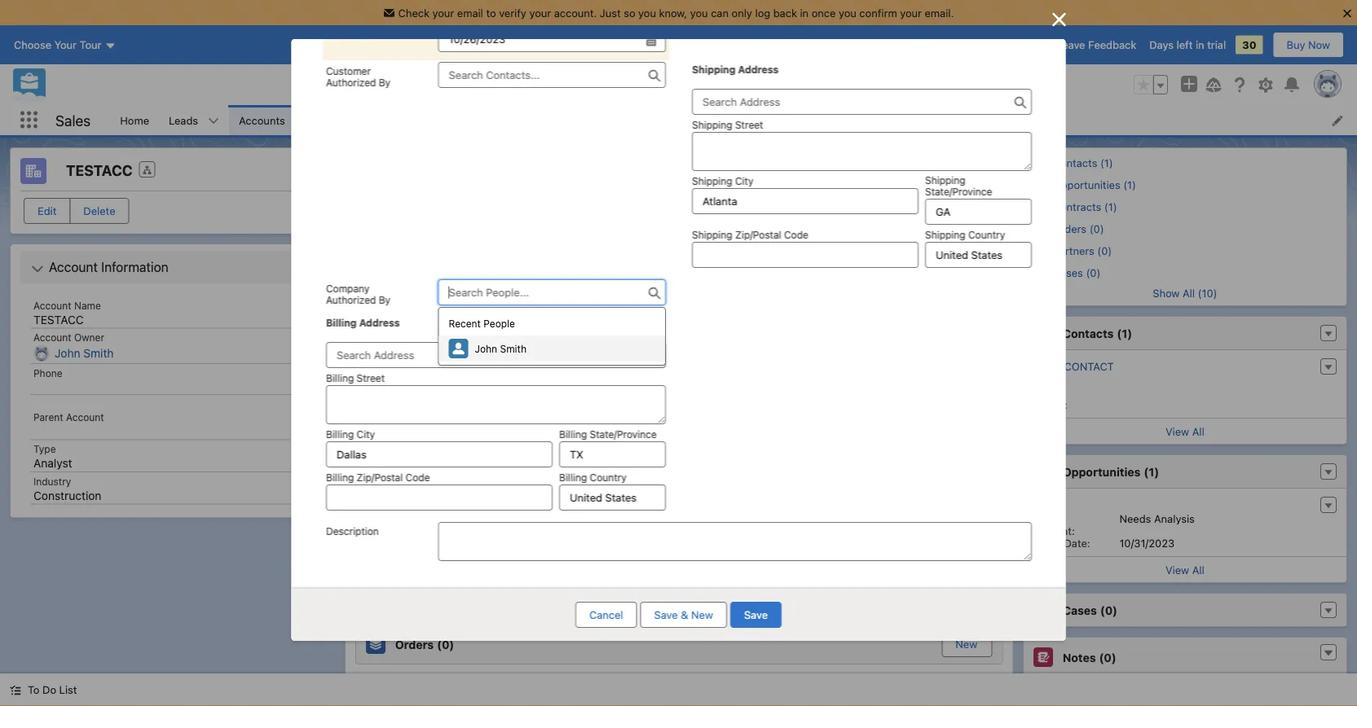 Task type: vqa. For each thing, say whether or not it's contained in the screenshot.
text default icon related to Leads
no



Task type: describe. For each thing, give the bounding box(es) containing it.
view all down opportunities grid
[[659, 450, 698, 462]]

check your email to verify your account. just so you know, you can only log back in once you confirm your email.
[[398, 7, 954, 19]]

reports link
[[762, 105, 821, 135]]

billing for billing state/province
[[559, 429, 587, 440]]

Billing Country text field
[[559, 485, 665, 511]]

code for shipping zip/postal code
[[784, 229, 808, 240]]

Billing City text field
[[326, 442, 552, 468]]

buy now
[[1287, 39, 1330, 51]]

partners (0) link
[[1053, 245, 1112, 258]]

leads
[[169, 114, 198, 126]]

account information
[[49, 260, 169, 275]]

test contact for the rightmost test contact "link"
[[1035, 360, 1114, 372]]

buy
[[1287, 39, 1305, 51]]

cell up billing address
[[398, 256, 424, 277]]

days left in trial
[[1149, 39, 1226, 51]]

code for billing zip/postal code
[[405, 472, 430, 483]]

view down contacts grid
[[659, 307, 683, 320]]

shipping street
[[692, 119, 763, 130]]

analysis for needs analysis
[[589, 425, 630, 437]]

country for billing country
[[589, 472, 626, 483]]

1 item • updated 2 minutes ago
[[365, 370, 510, 381]]

Company Authorized By text field
[[438, 280, 665, 306]]

add to campaign
[[844, 208, 929, 220]]

description
[[326, 526, 378, 537]]

leave feedback
[[1057, 39, 1136, 51]]

show
[[1153, 287, 1180, 299]]

all down test contact element
[[1192, 425, 1204, 438]]

Billing Zip/Postal Code text field
[[326, 485, 552, 511]]

construction
[[33, 489, 101, 502]]

recent
[[449, 318, 481, 329]]

dashboards link
[[662, 105, 741, 135]]

log
[[755, 7, 770, 19]]

opportunities grid
[[356, 392, 1003, 443]]

cases (0)
[[1063, 604, 1117, 617]]

view down opportunities grid
[[659, 450, 683, 462]]

once
[[812, 7, 836, 19]]

zip/postal for billing
[[356, 472, 402, 483]]

campaign
[[879, 208, 929, 220]]

email
[[772, 256, 801, 269]]

opp1 element
[[1024, 496, 1346, 551]]

accounts link
[[229, 105, 295, 135]]

account for account owner
[[33, 332, 71, 344]]

billing for billing city
[[326, 429, 353, 440]]

buy now button
[[1273, 32, 1344, 58]]

date: inside "needs analysis amount: close date:"
[[1064, 537, 1090, 549]]

by for company authorized by
[[378, 294, 390, 306]]

billing for billing address
[[326, 317, 356, 328]]

* for * test qt
[[928, 114, 933, 126]]

* test qt
[[928, 114, 979, 126]]

1 vertical spatial testacc
[[33, 313, 84, 326]]

shipping for shipping city
[[692, 175, 732, 187]]

country for shipping country
[[968, 229, 1005, 240]]

shipping for shipping street
[[692, 119, 732, 130]]

industry
[[33, 476, 71, 487]]

0 vertical spatial start
[[363, 29, 385, 41]]

parent account
[[33, 412, 104, 423]]

service link
[[659, 155, 703, 187]]

list item containing *
[[918, 105, 1026, 135]]

state/province for billing
[[589, 429, 656, 440]]

shipping state/province
[[925, 174, 992, 197]]

recent people
[[449, 318, 515, 329]]

test for test contact "link" within the contacts grid
[[432, 282, 458, 295]]

0 horizontal spatial john smith
[[55, 347, 114, 360]]

billing country
[[559, 472, 626, 483]]

smith inside option
[[500, 344, 526, 355]]

save for save & new
[[654, 609, 678, 621]]

so
[[624, 7, 635, 19]]

1 horizontal spatial test contact link
[[1035, 360, 1114, 373]]

account name
[[33, 300, 101, 311]]

Billing State/Province text field
[[559, 442, 665, 468]]

address for billing address
[[359, 317, 399, 328]]

search...
[[522, 79, 566, 91]]

to
[[28, 684, 40, 696]]

group containing *
[[326, 26, 665, 52]]

0 horizontal spatial new
[[691, 609, 713, 621]]

home link
[[110, 105, 159, 135]]

text default image for information
[[31, 263, 44, 276]]

orders image
[[365, 635, 385, 654]]

john inside john smith link
[[55, 347, 80, 360]]

recent people group
[[439, 311, 665, 362]]

contract start date:
[[365, 544, 465, 556]]

can
[[711, 7, 729, 19]]

home
[[120, 114, 149, 126]]

(0) for notes (0)
[[1099, 651, 1116, 664]]

to do list button
[[0, 674, 87, 707]]

company authorized by
[[326, 283, 390, 306]]

verify
[[499, 7, 526, 19]]

contacts (1)
[[1053, 156, 1113, 169]]

notes
[[1063, 651, 1096, 664]]

email button
[[766, 249, 863, 275]]

00000101
[[367, 530, 416, 542]]

ago
[[493, 370, 510, 381]]

contract inside 10/29/2023 contract end date:
[[365, 556, 408, 568]]

10/31/2023
[[1119, 537, 1175, 549]]

test contact link inside contacts grid
[[432, 282, 511, 295]]

shipping address
[[692, 64, 778, 75]]

opportunities image
[[365, 344, 385, 364]]

people
[[484, 318, 515, 329]]

all down opp1 element
[[1192, 564, 1204, 576]]

Search Address text field
[[692, 89, 1031, 115]]

updated
[[403, 370, 442, 381]]

contacts (1)
[[1063, 327, 1132, 340]]

0 vertical spatial in
[[800, 7, 809, 19]]

all down contacts grid
[[686, 307, 698, 320]]

1 horizontal spatial opportunities (1)
[[1063, 465, 1159, 479]]

start inside the sales 'tab panel'
[[411, 544, 436, 556]]

opportunities (1) link
[[1053, 178, 1136, 192]]

account right parent
[[66, 412, 104, 423]]

john inside john smith option
[[475, 344, 497, 355]]

phone cell
[[668, 249, 766, 277]]

3 you from the left
[[839, 7, 856, 19]]

Description text field
[[438, 522, 1031, 562]]

orders (0) link
[[1053, 223, 1104, 236]]

cases
[[1063, 604, 1097, 617]]

john smith link
[[55, 347, 114, 361]]

edit button
[[24, 198, 70, 224]]

partners (0)
[[1053, 245, 1112, 257]]

do
[[42, 684, 56, 696]]

leave feedback link
[[1057, 39, 1136, 51]]

delete
[[83, 205, 115, 217]]

&
[[681, 609, 688, 621]]

inverse image
[[1049, 10, 1069, 29]]

quotes list item
[[842, 105, 918, 135]]

shipping for shipping address
[[692, 64, 735, 75]]

cancel
[[589, 609, 623, 621]]

3 your from the left
[[900, 7, 922, 19]]

by for customer authorized by
[[378, 77, 390, 88]]

street for shipping street
[[735, 119, 763, 130]]

view all down test contact element
[[1165, 425, 1204, 438]]

action image
[[961, 249, 1002, 275]]

list containing home
[[110, 105, 1357, 135]]

state/province for shipping
[[925, 186, 992, 197]]

name cell
[[424, 249, 668, 277]]

* for * order start date
[[327, 29, 332, 41]]

view down 10/31/2023
[[1165, 564, 1189, 576]]

Billing Street text field
[[326, 386, 665, 425]]

view up save & new
[[659, 595, 683, 607]]

title button
[[863, 249, 961, 275]]

save & new button
[[640, 602, 727, 628]]

needs analysis
[[554, 425, 630, 437]]

* order start date
[[327, 29, 410, 41]]

Shipping City text field
[[692, 188, 918, 214]]

name
[[74, 300, 101, 311]]

10/29/2023 contract end date:
[[365, 544, 476, 568]]

0 vertical spatial to
[[486, 7, 496, 19]]

view all down contacts grid
[[659, 307, 698, 320]]

new button
[[942, 632, 990, 657]]

all down opportunities grid
[[686, 450, 698, 462]]

contracts image
[[365, 490, 385, 509]]

1 vertical spatial group
[[1134, 75, 1168, 95]]

reports
[[772, 114, 811, 126]]

1/28/2024
[[419, 556, 469, 568]]

owner
[[74, 332, 104, 344]]



Task type: locate. For each thing, give the bounding box(es) containing it.
shipping up phone button
[[692, 229, 732, 240]]

analysis up billing state/province "text field" at the bottom left
[[589, 425, 630, 437]]

all left (10)
[[1183, 287, 1195, 299]]

your left email.
[[900, 7, 922, 19]]

opp1 link
[[432, 425, 458, 438]]

to inside button
[[866, 208, 876, 220]]

to do list
[[28, 684, 77, 696]]

billing down billing city
[[326, 472, 353, 483]]

(1) for phone:
[[1117, 327, 1132, 340]]

0 horizontal spatial text default image
[[10, 685, 21, 697]]

account owner
[[33, 332, 104, 344]]

0 vertical spatial analysis
[[589, 425, 630, 437]]

1 horizontal spatial *
[[928, 114, 933, 126]]

john smith inside john smith option
[[475, 344, 526, 355]]

orders (0)
[[395, 638, 454, 651]]

0 horizontal spatial country
[[589, 472, 626, 483]]

0 horizontal spatial test contact
[[432, 282, 511, 295]]

*
[[327, 29, 332, 41], [928, 114, 933, 126]]

back
[[773, 7, 797, 19]]

1 contract from the top
[[365, 544, 408, 556]]

john smith option
[[439, 336, 665, 362]]

view down test contact element
[[1165, 425, 1189, 438]]

account inside dropdown button
[[49, 260, 98, 275]]

street
[[735, 119, 763, 130], [356, 372, 384, 384]]

needs up 10/31/2023
[[1119, 513, 1151, 525]]

only
[[732, 7, 752, 19]]

billing up billing zip/postal code
[[326, 429, 353, 440]]

1 horizontal spatial group
[[1134, 75, 1168, 95]]

to right email
[[486, 7, 496, 19]]

Shipping State/Province text field
[[925, 199, 1031, 225]]

0 vertical spatial test contact link
[[432, 282, 511, 295]]

close
[[1033, 537, 1061, 549]]

quotes
[[852, 114, 887, 126]]

(1)
[[1117, 327, 1132, 340], [476, 347, 491, 360], [1144, 465, 1159, 479]]

(0) for orders (0)
[[437, 638, 454, 651]]

opportunities (1) up "needs analysis amount: close date:"
[[1063, 465, 1159, 479]]

test inside list item
[[936, 114, 962, 126]]

in right left
[[1196, 39, 1204, 51]]

1 horizontal spatial smith
[[500, 344, 526, 355]]

account
[[49, 260, 98, 275], [33, 300, 71, 311], [33, 332, 71, 344], [66, 412, 104, 423]]

text default image inside to do list "button"
[[10, 685, 21, 697]]

test contact link
[[432, 282, 511, 295], [1035, 360, 1114, 373]]

0 vertical spatial zip/postal
[[735, 229, 781, 240]]

1 vertical spatial authorized
[[326, 294, 376, 306]]

contact down the contacts at the top right of the page
[[1064, 360, 1114, 372]]

cell
[[398, 256, 424, 277], [668, 277, 766, 300], [404, 282, 418, 295], [398, 399, 424, 420]]

test contact element
[[1024, 357, 1346, 412]]

0 horizontal spatial *
[[327, 29, 332, 41]]

city for shipping city
[[735, 175, 753, 187]]

street down opportunities icon
[[356, 372, 384, 384]]

contract
[[365, 544, 408, 556], [365, 556, 408, 568]]

* left qt
[[928, 114, 933, 126]]

john smith down owner
[[55, 347, 114, 360]]

1 horizontal spatial save
[[744, 609, 768, 621]]

2 vertical spatial (1)
[[1144, 465, 1159, 479]]

1 authorized from the top
[[326, 77, 376, 88]]

1 vertical spatial start
[[411, 544, 436, 556]]

by up billing address
[[378, 294, 390, 306]]

save for save
[[744, 609, 768, 621]]

confirm
[[859, 7, 897, 19]]

you
[[638, 7, 656, 19], [690, 7, 708, 19], [839, 7, 856, 19]]

state/province up the shipping state/province text field at the top right of page
[[925, 186, 992, 197]]

2 horizontal spatial text default image
[[1008, 115, 1019, 126]]

list
[[110, 105, 1357, 135]]

analysis inside opportunities grid
[[589, 425, 630, 437]]

sales tab panel
[[355, 187, 1003, 707]]

text default image left the to
[[10, 685, 21, 697]]

you right the once
[[839, 7, 856, 19]]

country up shipping country text field
[[968, 229, 1005, 240]]

1 horizontal spatial (1)
[[1117, 327, 1132, 340]]

1 horizontal spatial start
[[411, 544, 436, 556]]

0 vertical spatial code
[[784, 229, 808, 240]]

test contact link up recent
[[432, 282, 511, 295]]

text default image inside list item
[[1008, 115, 1019, 126]]

shipping for shipping country
[[925, 229, 965, 240]]

feedback
[[1088, 39, 1136, 51]]

1 vertical spatial *
[[928, 114, 933, 126]]

1 horizontal spatial state/province
[[925, 186, 992, 197]]

0 horizontal spatial test contact link
[[432, 282, 511, 295]]

save inside button
[[654, 609, 678, 621]]

authorized for customer
[[326, 77, 376, 88]]

service
[[659, 163, 703, 179]]

(0) for cases (0)
[[1100, 604, 1117, 617]]

show all (10)
[[1153, 287, 1217, 299]]

1 you from the left
[[638, 7, 656, 19]]

1 horizontal spatial address
[[738, 64, 778, 75]]

1 horizontal spatial contact
[[1064, 360, 1114, 372]]

days
[[1149, 39, 1174, 51]]

test up recent
[[432, 282, 458, 295]]

leads list item
[[159, 105, 229, 135]]

1 horizontal spatial needs
[[1119, 513, 1151, 525]]

1 horizontal spatial phone
[[674, 256, 707, 269]]

1 vertical spatial needs
[[1119, 513, 1151, 525]]

cell down updated
[[398, 399, 424, 420]]

testacc
[[66, 162, 133, 179], [33, 313, 84, 326]]

(0) right orders at the bottom of page
[[437, 638, 454, 651]]

accounts list item
[[229, 105, 316, 135]]

save & new
[[654, 609, 713, 621]]

(1) for amount:
[[1144, 465, 1159, 479]]

your right verify
[[529, 7, 551, 19]]

dashboards list item
[[662, 105, 762, 135]]

city up billing zip/postal code
[[356, 429, 375, 440]]

0 horizontal spatial address
[[359, 317, 399, 328]]

accounts
[[239, 114, 285, 126]]

smith down owner
[[83, 347, 114, 360]]

•
[[395, 370, 400, 381]]

* left order
[[327, 29, 332, 41]]

text default image up account name
[[31, 263, 44, 276]]

0 horizontal spatial opportunities
[[395, 347, 473, 360]]

save right the &
[[744, 609, 768, 621]]

country up the billing country text field
[[589, 472, 626, 483]]

1 vertical spatial code
[[405, 472, 430, 483]]

1 save from the left
[[654, 609, 678, 621]]

analysis inside "needs analysis amount: close date:"
[[1154, 513, 1195, 525]]

test contact
[[432, 282, 511, 295], [1035, 360, 1114, 372]]

1 horizontal spatial you
[[690, 7, 708, 19]]

check
[[398, 7, 430, 19]]

end
[[411, 556, 430, 568]]

analysis for needs analysis amount: close date:
[[1154, 513, 1195, 525]]

authorized for company
[[326, 294, 376, 306]]

john smith
[[475, 344, 526, 355], [55, 347, 114, 360]]

cell down phone button
[[668, 277, 766, 300]]

0 vertical spatial city
[[735, 175, 753, 187]]

1 horizontal spatial zip/postal
[[735, 229, 781, 240]]

30
[[1242, 39, 1256, 51]]

code up shipping zip/postal code text field
[[784, 229, 808, 240]]

view all link
[[356, 300, 1002, 326], [1024, 418, 1346, 444], [356, 443, 1002, 469], [1024, 557, 1346, 583], [356, 588, 1002, 614]]

Shipping Zip/Postal Code text field
[[692, 242, 918, 268]]

0 vertical spatial text default image
[[1008, 115, 1019, 126]]

account up account name
[[49, 260, 98, 275]]

1 vertical spatial in
[[1196, 39, 1204, 51]]

2 you from the left
[[690, 7, 708, 19]]

0 vertical spatial testacc
[[66, 162, 133, 179]]

0 vertical spatial state/province
[[925, 186, 992, 197]]

address for shipping address
[[738, 64, 778, 75]]

1 horizontal spatial new
[[955, 639, 977, 651]]

authorized up billing address
[[326, 294, 376, 306]]

in right back
[[800, 7, 809, 19]]

test left qt
[[936, 114, 962, 126]]

0 horizontal spatial opportunities (1)
[[395, 347, 491, 360]]

title cell
[[863, 249, 961, 277]]

billing street
[[326, 372, 384, 384]]

city for billing city
[[356, 429, 375, 440]]

1 horizontal spatial text default image
[[31, 263, 44, 276]]

leave
[[1057, 39, 1085, 51]]

opportunities status
[[365, 370, 403, 381]]

1 vertical spatial opportunities
[[1063, 465, 1141, 479]]

shipping down "shipping street"
[[692, 175, 732, 187]]

opportunities up '1 item • updated 2 minutes ago'
[[395, 347, 473, 360]]

0 horizontal spatial phone
[[33, 368, 62, 379]]

all up the &
[[686, 595, 698, 607]]

0 vertical spatial test contact
[[432, 282, 511, 295]]

0 horizontal spatial code
[[405, 472, 430, 483]]

parent
[[33, 412, 63, 423]]

contacts (1) link
[[1053, 156, 1113, 170]]

test contact up recent
[[432, 282, 511, 295]]

opportunities (1)
[[1053, 178, 1136, 191]]

0 horizontal spatial (1)
[[476, 347, 491, 360]]

leads link
[[159, 105, 208, 135]]

minutes
[[454, 370, 490, 381]]

title
[[870, 256, 893, 269]]

opportunities
[[395, 347, 473, 360], [1063, 465, 1141, 479]]

billing up the billing country text field
[[559, 472, 587, 483]]

test up phone:
[[1035, 360, 1061, 372]]

list item
[[918, 105, 1026, 135]]

save inside button
[[744, 609, 768, 621]]

cancel button
[[575, 602, 637, 628]]

stage:
[[1033, 513, 1065, 525]]

phone inside button
[[674, 256, 707, 269]]

2 vertical spatial text default image
[[10, 685, 21, 697]]

save button
[[730, 602, 782, 628]]

1 vertical spatial city
[[356, 429, 375, 440]]

state/province up billing state/province "text field" at the bottom left
[[589, 429, 656, 440]]

0 horizontal spatial start
[[363, 29, 385, 41]]

0 vertical spatial contact
[[461, 282, 511, 295]]

1 vertical spatial to
[[866, 208, 876, 220]]

needs for needs analysis amount: close date:
[[1119, 513, 1151, 525]]

address
[[738, 64, 778, 75], [359, 317, 399, 328]]

(1) up minutes at the left bottom of page
[[476, 347, 491, 360]]

2 your from the left
[[529, 7, 551, 19]]

by
[[378, 77, 390, 88], [378, 294, 390, 306]]

(1) right the contacts at the top right of the page
[[1117, 327, 1132, 340]]

account.
[[554, 7, 597, 19]]

0 horizontal spatial your
[[432, 7, 454, 19]]

0 vertical spatial test
[[936, 114, 962, 126]]

(0) right notes
[[1099, 651, 1116, 664]]

phone down john smith link
[[33, 368, 62, 379]]

2 authorized from the top
[[326, 294, 376, 306]]

0 vertical spatial group
[[326, 26, 665, 52]]

date: inside 10/29/2023 contract end date:
[[433, 556, 459, 568]]

smith up ago
[[500, 344, 526, 355]]

john
[[475, 344, 497, 355], [55, 347, 80, 360]]

address down log
[[738, 64, 778, 75]]

cell right company authorized by
[[404, 282, 418, 295]]

1 vertical spatial address
[[359, 317, 399, 328]]

amount:
[[1033, 525, 1075, 537]]

Shipping Street text field
[[692, 132, 1031, 171]]

you left can
[[690, 7, 708, 19]]

email cell
[[766, 249, 863, 277]]

dashboards
[[672, 114, 731, 126]]

edit
[[37, 205, 57, 217]]

john smith down people
[[475, 344, 526, 355]]

street left reports
[[735, 119, 763, 130]]

reports list item
[[762, 105, 842, 135]]

customer authorized by
[[326, 65, 390, 88]]

opportunities inside the sales 'tab panel'
[[395, 347, 473, 360]]

billing down company authorized by
[[326, 317, 356, 328]]

0 vertical spatial *
[[327, 29, 332, 41]]

testacc up 'delete' button
[[66, 162, 133, 179]]

1 horizontal spatial city
[[735, 175, 753, 187]]

billing for billing country
[[559, 472, 587, 483]]

zip/postal for shipping
[[735, 229, 781, 240]]

account information button
[[24, 254, 321, 280]]

1 your from the left
[[432, 7, 454, 19]]

authorized inside company authorized by
[[326, 294, 376, 306]]

quotes link
[[842, 105, 897, 135]]

zip/postal up contracts icon
[[356, 472, 402, 483]]

by inside customer authorized by
[[378, 77, 390, 88]]

2 save from the left
[[744, 609, 768, 621]]

0 vertical spatial phone
[[674, 256, 707, 269]]

0 horizontal spatial john
[[55, 347, 80, 360]]

0 horizontal spatial needs
[[554, 425, 586, 437]]

needs inside "needs analysis amount: close date:"
[[1119, 513, 1151, 525]]

john down 'recent people'
[[475, 344, 497, 355]]

smith
[[500, 344, 526, 355], [83, 347, 114, 360]]

text default image
[[1008, 115, 1019, 126], [31, 263, 44, 276], [10, 685, 21, 697]]

test contact for test contact "link" within the contacts grid
[[432, 282, 511, 295]]

0 horizontal spatial analysis
[[589, 425, 630, 437]]

account left name
[[33, 300, 71, 311]]

save left the &
[[654, 609, 678, 621]]

analysis
[[589, 425, 630, 437], [1154, 513, 1195, 525]]

test contact inside contacts grid
[[432, 282, 511, 295]]

1 horizontal spatial test contact
[[1035, 360, 1114, 372]]

shipping inside shipping state/province
[[925, 174, 965, 186]]

zip/postal up email
[[735, 229, 781, 240]]

0 vertical spatial opportunities (1)
[[395, 347, 491, 360]]

1 vertical spatial phone
[[33, 368, 62, 379]]

view all down 10/31/2023
[[1165, 564, 1204, 576]]

Customer Authorized By text field
[[438, 62, 665, 88]]

shipping country
[[925, 229, 1005, 240]]

date:
[[1064, 537, 1090, 549], [438, 544, 465, 556], [433, 556, 459, 568]]

1 horizontal spatial opportunities
[[1063, 465, 1141, 479]]

country
[[968, 229, 1005, 240], [589, 472, 626, 483]]

1 vertical spatial text default image
[[31, 263, 44, 276]]

test contact link down the contacts at the top right of the page
[[1035, 360, 1114, 373]]

test for the rightmost test contact "link"
[[1035, 360, 1061, 372]]

(1) inside the sales 'tab panel'
[[476, 347, 491, 360]]

shipping up the shipping state/province text field at the top right of page
[[925, 174, 965, 186]]

billing for billing zip/postal code
[[326, 472, 353, 483]]

new inside the sales 'tab panel'
[[955, 639, 977, 651]]

1 horizontal spatial john smith
[[475, 344, 526, 355]]

shipping zip/postal code
[[692, 229, 808, 240]]

1 vertical spatial contact
[[1064, 360, 1114, 372]]

billing up billing state/province "text field" at the bottom left
[[559, 429, 587, 440]]

1 vertical spatial opportunities (1)
[[1063, 465, 1159, 479]]

text default image
[[1323, 648, 1334, 659]]

0 horizontal spatial you
[[638, 7, 656, 19]]

1 vertical spatial test
[[432, 282, 458, 295]]

1 vertical spatial country
[[589, 472, 626, 483]]

00000101 link
[[367, 530, 416, 543]]

0 horizontal spatial contact
[[461, 282, 511, 295]]

0 horizontal spatial in
[[800, 7, 809, 19]]

you right so
[[638, 7, 656, 19]]

view all up save & new
[[659, 595, 698, 607]]

code up billing zip/postal code text box
[[405, 472, 430, 483]]

contacts grid
[[356, 249, 1002, 301]]

group
[[326, 26, 665, 52], [1134, 75, 1168, 95]]

opportunities (1) inside the sales 'tab panel'
[[395, 347, 491, 360]]

None text field
[[438, 26, 665, 52]]

0 vertical spatial new
[[691, 609, 713, 621]]

needs inside opportunities grid
[[554, 425, 586, 437]]

1 horizontal spatial in
[[1196, 39, 1204, 51]]

0 vertical spatial address
[[738, 64, 778, 75]]

1 vertical spatial analysis
[[1154, 513, 1195, 525]]

billing left '1'
[[326, 372, 353, 384]]

shipping up dashboards list item
[[692, 64, 735, 75]]

start
[[363, 29, 385, 41], [411, 544, 436, 556]]

account image
[[20, 158, 46, 184]]

1 horizontal spatial test
[[936, 114, 962, 126]]

needs analysis amount: close date:
[[1033, 513, 1195, 549]]

testacc down account name
[[33, 313, 84, 326]]

contact
[[461, 282, 511, 295], [1064, 360, 1114, 372]]

2 horizontal spatial (1)
[[1144, 465, 1159, 479]]

shipping for shipping zip/postal code
[[692, 229, 732, 240]]

1 by from the top
[[378, 77, 390, 88]]

1 horizontal spatial to
[[866, 208, 876, 220]]

contact inside grid
[[461, 282, 511, 295]]

1 vertical spatial (1)
[[476, 347, 491, 360]]

information
[[101, 260, 169, 275]]

1 vertical spatial by
[[378, 294, 390, 306]]

0 vertical spatial street
[[735, 119, 763, 130]]

address up opportunities icon
[[359, 317, 399, 328]]

to right add
[[866, 208, 876, 220]]

by inside company authorized by
[[378, 294, 390, 306]]

1
[[365, 370, 370, 381]]

phone down "shipping zip/postal code"
[[674, 256, 707, 269]]

account down account name
[[33, 332, 71, 344]]

street for billing street
[[356, 372, 384, 384]]

0 vertical spatial authorized
[[326, 77, 376, 88]]

account for account information
[[49, 260, 98, 275]]

orders (0)
[[1053, 223, 1104, 235]]

opportunities up "needs analysis amount: close date:"
[[1063, 465, 1141, 479]]

10/29/2023
[[419, 544, 476, 556]]

analyst
[[33, 457, 72, 470]]

1 horizontal spatial country
[[968, 229, 1005, 240]]

notes (0)
[[1063, 651, 1116, 664]]

code
[[784, 229, 808, 240], [405, 472, 430, 483]]

new
[[691, 609, 713, 621], [955, 639, 977, 651]]

test inside contacts grid
[[432, 282, 458, 295]]

authorized inside customer authorized by
[[326, 77, 376, 88]]

billing city
[[326, 429, 375, 440]]

needs for needs analysis
[[554, 425, 586, 437]]

2 contract from the top
[[365, 556, 408, 568]]

contacts
[[1063, 327, 1114, 340]]

0 horizontal spatial group
[[326, 26, 665, 52]]

billing for billing street
[[326, 372, 353, 384]]

text default image for do
[[10, 685, 21, 697]]

shipping up shipping country text field
[[925, 229, 965, 240]]

2 by from the top
[[378, 294, 390, 306]]

your
[[432, 7, 454, 19], [529, 7, 551, 19], [900, 7, 922, 19]]

action cell
[[961, 249, 1002, 277]]

john down account owner
[[55, 347, 80, 360]]

authorized down order
[[326, 77, 376, 88]]

opp1
[[432, 425, 458, 437]]

test contact down the contacts at the top right of the page
[[1035, 360, 1114, 372]]

0 vertical spatial opportunities
[[395, 347, 473, 360]]

0 horizontal spatial smith
[[83, 347, 114, 360]]

group down verify
[[326, 26, 665, 52]]

1 horizontal spatial street
[[735, 119, 763, 130]]

1 horizontal spatial john
[[475, 344, 497, 355]]

stage cell
[[548, 392, 731, 420]]

test
[[936, 114, 962, 126], [432, 282, 458, 295], [1035, 360, 1061, 372]]

2 vertical spatial test
[[1035, 360, 1061, 372]]

shipping for shipping state/province
[[925, 174, 965, 186]]

list
[[59, 684, 77, 696]]

group down days
[[1134, 75, 1168, 95]]

city up "shipping zip/postal code"
[[735, 175, 753, 187]]

analysis up 10/31/2023
[[1154, 513, 1195, 525]]

contact up 'recent people'
[[461, 282, 511, 295]]

text default image inside account information dropdown button
[[31, 263, 44, 276]]

text default image right qt
[[1008, 115, 1019, 126]]

0 vertical spatial country
[[968, 229, 1005, 240]]

0 horizontal spatial save
[[654, 609, 678, 621]]

your left email
[[432, 7, 454, 19]]

contracts (1) link
[[1053, 201, 1117, 214]]

0 vertical spatial by
[[378, 77, 390, 88]]

account for account name
[[33, 300, 71, 311]]

(0) inside the sales 'tab panel'
[[437, 638, 454, 651]]

add
[[844, 208, 864, 220]]

0 vertical spatial needs
[[554, 425, 586, 437]]

shipping up service link
[[692, 119, 732, 130]]

shipping city
[[692, 175, 753, 187]]

Shipping Country text field
[[925, 242, 1031, 268]]



